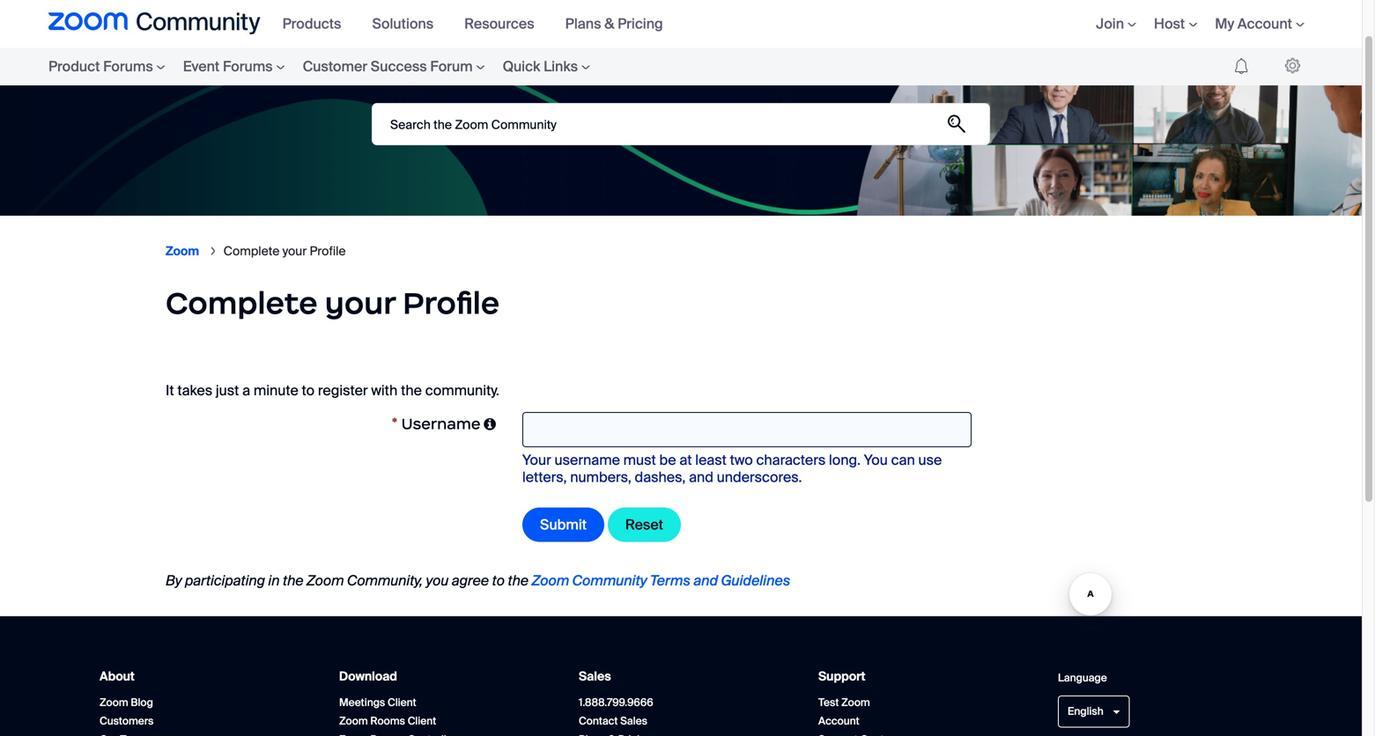 Task type: vqa. For each thing, say whether or not it's contained in the screenshot.
little
no



Task type: locate. For each thing, give the bounding box(es) containing it.
0 vertical spatial profile
[[310, 243, 346, 260]]

complete
[[224, 243, 280, 260], [166, 284, 318, 323]]

1 horizontal spatial the
[[401, 382, 422, 400]]

your username must be at least two characters long. you can use letters, numbers, dashes, and underscores.
[[523, 451, 942, 487]]

account inside test zoom account
[[819, 715, 860, 728]]

english link
[[1068, 705, 1121, 719]]

terms
[[651, 572, 691, 590]]

list
[[166, 229, 1197, 274]]

you
[[864, 451, 888, 470]]

0 vertical spatial complete your profile
[[224, 243, 346, 260]]

1 vertical spatial sales
[[621, 715, 648, 728]]

username
[[555, 451, 620, 470]]

zoom inside 'meetings client zoom rooms client'
[[339, 715, 368, 728]]

0 horizontal spatial your
[[283, 243, 307, 260]]

1 horizontal spatial your
[[325, 284, 396, 323]]

host link
[[1155, 14, 1198, 33]]

forums right event
[[223, 57, 273, 76]]

sales
[[579, 669, 611, 685], [621, 715, 648, 728]]

menu bar
[[274, 0, 685, 48], [1070, 0, 1314, 48], [13, 48, 635, 85]]

and right be
[[689, 468, 714, 487]]

1 horizontal spatial to
[[492, 572, 505, 590]]

1 vertical spatial client
[[408, 715, 437, 728]]

meetings client link
[[339, 696, 417, 710]]

test zoom account
[[819, 696, 871, 728]]

to right minute
[[302, 382, 315, 400]]

client up "rooms"
[[388, 696, 417, 710]]

1.888.799.9666 contact sales
[[579, 696, 654, 728]]

forums for product forums
[[103, 57, 153, 76]]

client
[[388, 696, 417, 710], [408, 715, 437, 728]]

this is the name you'll be known as in the community. image
[[484, 418, 496, 432]]

forums
[[103, 57, 153, 76], [223, 57, 273, 76]]

profile
[[310, 243, 346, 260], [403, 284, 500, 323]]

about link
[[100, 669, 135, 685]]

and right the terms
[[694, 572, 718, 590]]

forums for event forums
[[223, 57, 273, 76]]

my account link
[[1216, 14, 1305, 33]]

Search text field
[[372, 103, 991, 145]]

plans & pricing link
[[566, 14, 677, 33]]

download link
[[339, 669, 397, 685]]

event forums
[[183, 57, 273, 76]]

the
[[401, 382, 422, 400], [283, 572, 304, 590], [508, 572, 529, 590]]

1 horizontal spatial sales
[[621, 715, 648, 728]]

the right in in the bottom of the page
[[283, 572, 304, 590]]

None text field
[[523, 413, 972, 448]]

sales up 1.888.799.9666
[[579, 669, 611, 685]]

0 vertical spatial complete
[[224, 243, 280, 260]]

client right "rooms"
[[408, 715, 437, 728]]

0 horizontal spatial the
[[283, 572, 304, 590]]

plans
[[566, 14, 602, 33]]

to right the agree
[[492, 572, 505, 590]]

and
[[689, 468, 714, 487], [694, 572, 718, 590]]

1 forums from the left
[[103, 57, 153, 76]]

0 horizontal spatial profile
[[310, 243, 346, 260]]

just
[[216, 382, 239, 400]]

forums down community.title image
[[103, 57, 153, 76]]

account right my
[[1238, 14, 1293, 33]]

* username
[[392, 415, 481, 434]]

the right the agree
[[508, 572, 529, 590]]

1.888.799.9666 link
[[579, 696, 654, 710]]

test
[[819, 696, 839, 710]]

2 forums from the left
[[223, 57, 273, 76]]

sales link
[[579, 669, 611, 685]]

support
[[819, 669, 866, 685]]

blog
[[131, 696, 153, 710]]

links
[[544, 57, 578, 76]]

account down test zoom link
[[819, 715, 860, 728]]

complete your profile
[[224, 243, 346, 260], [166, 284, 500, 323]]

support link
[[819, 669, 866, 685]]

community
[[573, 572, 648, 590]]

your
[[283, 243, 307, 260], [325, 284, 396, 323]]

username
[[402, 415, 481, 434]]

your inside list
[[283, 243, 307, 260]]

to
[[302, 382, 315, 400], [492, 572, 505, 590]]

zoom blog link
[[100, 696, 153, 710]]

0 vertical spatial your
[[283, 243, 307, 260]]

0 vertical spatial and
[[689, 468, 714, 487]]

download
[[339, 669, 397, 685]]

characters
[[757, 451, 826, 470]]

0 horizontal spatial sales
[[579, 669, 611, 685]]

long.
[[829, 451, 861, 470]]

customer
[[303, 57, 368, 76]]

meetings client zoom rooms client
[[339, 696, 437, 728]]

quick links link
[[494, 48, 599, 85]]

products link
[[283, 14, 355, 33]]

rooms
[[371, 715, 405, 728]]

0 vertical spatial to
[[302, 382, 315, 400]]

1 vertical spatial account
[[819, 715, 860, 728]]

None submit
[[937, 104, 977, 145], [523, 508, 605, 543], [608, 508, 681, 543], [937, 104, 977, 145], [523, 508, 605, 543], [608, 508, 681, 543]]

zoom
[[166, 243, 199, 260], [307, 572, 344, 590], [532, 572, 570, 590], [100, 696, 128, 710], [842, 696, 871, 710], [339, 715, 368, 728]]

community,
[[347, 572, 423, 590]]

1 horizontal spatial account
[[1238, 14, 1293, 33]]

sales inside 1.888.799.9666 contact sales
[[621, 715, 648, 728]]

&
[[605, 14, 615, 33]]

complete inside list
[[224, 243, 280, 260]]

sales down 1.888.799.9666
[[621, 715, 648, 728]]

the right with
[[401, 382, 422, 400]]

0 horizontal spatial account
[[819, 715, 860, 728]]

at
[[680, 451, 692, 470]]

register
[[318, 382, 368, 400]]

0 horizontal spatial forums
[[103, 57, 153, 76]]

1 horizontal spatial profile
[[403, 284, 500, 323]]

1 vertical spatial and
[[694, 572, 718, 590]]

join
[[1097, 14, 1125, 33]]

complete down "zoom" link
[[166, 284, 318, 323]]

community.title image
[[48, 12, 261, 35]]

1 vertical spatial to
[[492, 572, 505, 590]]

menu bar containing products
[[274, 0, 685, 48]]

2 horizontal spatial the
[[508, 572, 529, 590]]

product forums link
[[48, 48, 174, 85]]

0 horizontal spatial to
[[302, 382, 315, 400]]

complete right "zoom" link
[[224, 243, 280, 260]]

1 horizontal spatial forums
[[223, 57, 273, 76]]

solutions link
[[372, 14, 447, 33]]



Task type: describe. For each thing, give the bounding box(es) containing it.
zoom blog customers
[[100, 696, 154, 728]]

1 vertical spatial complete your profile
[[166, 284, 500, 323]]

0 vertical spatial client
[[388, 696, 417, 710]]

customers link
[[100, 715, 154, 728]]

0 vertical spatial account
[[1238, 14, 1293, 33]]

event
[[183, 57, 220, 76]]

product forums
[[48, 57, 153, 76]]

contact
[[579, 715, 618, 728]]

by participating in the zoom community, you agree to the zoom community terms and guidelines
[[166, 572, 791, 590]]

participating
[[185, 572, 265, 590]]

my
[[1216, 14, 1235, 33]]

and inside the your username must be at least two characters long. you can use letters, numbers, dashes, and underscores.
[[689, 468, 714, 487]]

zoom link
[[166, 243, 199, 260]]

can
[[892, 451, 916, 470]]

in
[[268, 572, 280, 590]]

resources
[[465, 14, 535, 33]]

you
[[426, 572, 449, 590]]

takes
[[177, 382, 213, 400]]

numbers,
[[570, 468, 632, 487]]

forum
[[430, 57, 473, 76]]

zoom inside zoom blog customers
[[100, 696, 128, 710]]

by
[[166, 572, 182, 590]]

with
[[371, 382, 398, 400]]

pricing
[[618, 14, 663, 33]]

products
[[283, 14, 342, 33]]

1 vertical spatial complete
[[166, 284, 318, 323]]

agree
[[452, 572, 489, 590]]

meetings
[[339, 696, 385, 710]]

success
[[371, 57, 427, 76]]

about
[[100, 669, 135, 685]]

customer success forum
[[303, 57, 473, 76]]

menu bar containing product forums
[[13, 48, 635, 85]]

minute
[[254, 382, 299, 400]]

my account
[[1216, 14, 1293, 33]]

it
[[166, 382, 174, 400]]

use
[[919, 451, 942, 470]]

must
[[624, 451, 656, 470]]

0 vertical spatial sales
[[579, 669, 611, 685]]

1.888.799.9666
[[579, 696, 654, 710]]

it takes just a minute to register with the community.
[[166, 382, 500, 400]]

zoom community terms and guidelines link
[[532, 572, 791, 590]]

show user options menu image
[[1286, 58, 1301, 74]]

list containing zoom
[[166, 229, 1197, 274]]

solutions
[[372, 14, 434, 33]]

product
[[48, 57, 100, 76]]

dashes,
[[635, 468, 686, 487]]

resources link
[[465, 14, 548, 33]]

your
[[523, 451, 552, 470]]

zoom inside list
[[166, 243, 199, 260]]

customers
[[100, 715, 154, 728]]

letters,
[[523, 468, 567, 487]]

contact sales link
[[579, 715, 648, 728]]

language
[[1059, 672, 1108, 685]]

event forums link
[[174, 48, 294, 85]]

two
[[730, 451, 753, 470]]

zoom rooms client link
[[339, 715, 437, 728]]

plans & pricing
[[566, 14, 663, 33]]

quick links
[[503, 57, 578, 76]]

join link
[[1097, 14, 1137, 33]]

complete your profile inside list
[[224, 243, 346, 260]]

quick
[[503, 57, 541, 76]]

guidelines
[[721, 572, 791, 590]]

a
[[242, 382, 250, 400]]

zoom inside test zoom account
[[842, 696, 871, 710]]

community.
[[426, 382, 500, 400]]

least
[[696, 451, 727, 470]]

menu bar containing join
[[1070, 0, 1314, 48]]

english
[[1068, 705, 1104, 719]]

test zoom link
[[819, 696, 871, 710]]

*
[[392, 415, 398, 434]]

be
[[660, 451, 677, 470]]

1 vertical spatial your
[[325, 284, 396, 323]]

host
[[1155, 14, 1186, 33]]

account link
[[819, 715, 860, 728]]

underscores.
[[717, 468, 802, 487]]

customer success forum link
[[294, 48, 494, 85]]

1 vertical spatial profile
[[403, 284, 500, 323]]



